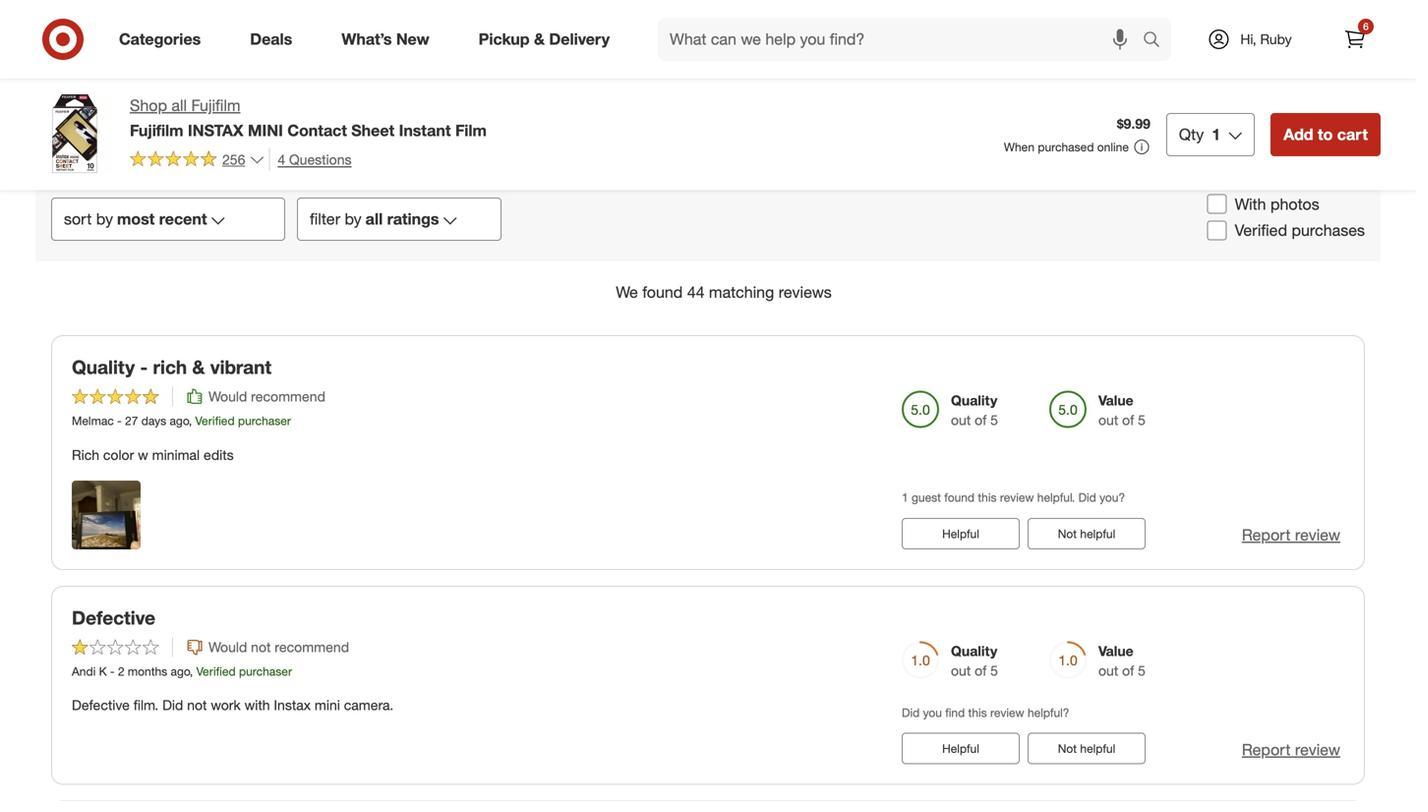 Task type: locate. For each thing, give the bounding box(es) containing it.
helpful for quality - rich & vibrant
[[1080, 526, 1116, 541]]

1 vertical spatial report review
[[1242, 741, 1340, 760]]

by for sort by
[[96, 210, 113, 229]]

this right guest
[[978, 490, 997, 505]]

did left you?
[[1078, 490, 1096, 505]]

0 vertical spatial &
[[534, 30, 545, 49]]

verified up work
[[196, 664, 236, 679]]

1 vertical spatial fujifilm
[[130, 121, 183, 140]]

0 horizontal spatial found
[[642, 283, 683, 302]]

when purchased online
[[1004, 140, 1129, 154]]

this right find
[[968, 706, 987, 720]]

andi
[[72, 664, 96, 679]]

delivery
[[549, 30, 610, 49]]

2 by from the left
[[345, 210, 362, 229]]

, right months
[[190, 664, 193, 679]]

0 vertical spatial report
[[1242, 525, 1291, 545]]

andi k - 2 months ago , verified purchaser
[[72, 664, 292, 679]]

1 quality from the top
[[951, 392, 998, 409]]

report review button
[[1242, 524, 1340, 546], [1242, 739, 1340, 762]]

1 right qty
[[1212, 125, 1221, 144]]

quality
[[951, 392, 998, 409], [951, 643, 998, 660]]

2 would from the top
[[208, 639, 247, 656]]

1 value from the top
[[1099, 392, 1134, 409]]

0 vertical spatial not helpful button
[[1028, 518, 1146, 550]]

1 horizontal spatial -
[[117, 414, 122, 428]]

& right pickup
[[534, 30, 545, 49]]

1 horizontal spatial fujifilm
[[191, 96, 241, 115]]

not for defective
[[1058, 742, 1077, 756]]

0 horizontal spatial did
[[162, 697, 183, 714]]

review
[[1000, 490, 1034, 505], [1295, 525, 1340, 545], [990, 706, 1024, 720], [1295, 741, 1340, 760]]

helpful for defective
[[942, 742, 979, 756]]

minimal
[[152, 446, 200, 463]]

1 vertical spatial not
[[187, 697, 207, 714]]

0 vertical spatial quality
[[951, 392, 998, 409]]

report review
[[1242, 525, 1340, 545], [1242, 741, 1340, 760]]

helpful.
[[1037, 490, 1075, 505]]

did left you
[[902, 706, 920, 720]]

by right the filter
[[345, 210, 362, 229]]

,
[[189, 414, 192, 428], [190, 664, 193, 679]]

, right days
[[189, 414, 192, 428]]

value out of 5 for defective
[[1099, 643, 1146, 680]]

we found 44 matching reviews
[[616, 283, 832, 302]]

2 report from the top
[[1242, 741, 1291, 760]]

helpful
[[1080, 526, 1116, 541], [1080, 742, 1116, 756]]

all inside shop all fujifilm fujifilm instax mini contact sheet instant film
[[172, 96, 187, 115]]

What can we help you find? suggestions appear below search field
[[658, 18, 1148, 61]]

2 value from the top
[[1099, 643, 1134, 660]]

found left 44
[[642, 283, 683, 302]]

0 vertical spatial helpful button
[[902, 518, 1020, 550]]

helpful for defective
[[1080, 742, 1116, 756]]

helpful button
[[902, 518, 1020, 550], [902, 733, 1020, 765]]

quality out of 5 up 1 guest found this review helpful. did you?
[[951, 392, 998, 429]]

1 vertical spatial helpful
[[1080, 742, 1116, 756]]

1 not helpful from the top
[[1058, 526, 1116, 541]]

melmac
[[72, 414, 114, 428]]

1 defective from the top
[[72, 607, 155, 629]]

would up the 'andi k - 2 months ago , verified purchaser'
[[208, 639, 247, 656]]

0 vertical spatial not
[[251, 639, 271, 656]]

not
[[251, 639, 271, 656], [187, 697, 207, 714]]

guest
[[912, 490, 941, 505]]

not helpful down you?
[[1058, 526, 1116, 541]]

1 vertical spatial &
[[192, 356, 205, 379]]

vibrant
[[210, 356, 272, 379]]

1 vertical spatial 1
[[902, 490, 908, 505]]

1 report review button from the top
[[1242, 524, 1340, 546]]

w
[[138, 446, 148, 463]]

defective for defective
[[72, 607, 155, 629]]

not up with
[[251, 639, 271, 656]]

did you find this review helpful?
[[902, 706, 1070, 720]]

fujifilm down 'shop'
[[130, 121, 183, 140]]

this
[[978, 490, 997, 505], [968, 706, 987, 720]]

1 report review from the top
[[1242, 525, 1340, 545]]

not helpful
[[1058, 526, 1116, 541], [1058, 742, 1116, 756]]

2 value out of 5 from the top
[[1099, 643, 1146, 680]]

1 vertical spatial quality out of 5
[[951, 643, 998, 680]]

1 guest found this review helpful. did you?
[[902, 490, 1125, 505]]

helpful button down guest
[[902, 518, 1020, 550]]

1 vertical spatial all
[[366, 210, 383, 229]]

- left 2 on the bottom left of page
[[110, 664, 115, 679]]

& inside the pickup & delivery link
[[534, 30, 545, 49]]

all right 'shop'
[[172, 96, 187, 115]]

2 helpful from the top
[[942, 742, 979, 756]]

rich
[[72, 446, 99, 463]]

1 horizontal spatial &
[[534, 30, 545, 49]]

report review button for quality - rich & vibrant
[[1242, 524, 1340, 546]]

deals
[[250, 30, 292, 49]]

add to cart
[[1284, 125, 1368, 144]]

not helpful button for quality - rich & vibrant
[[1028, 518, 1146, 550]]

&
[[534, 30, 545, 49], [192, 356, 205, 379]]

2 horizontal spatial -
[[140, 356, 148, 379]]

0 vertical spatial not
[[1058, 526, 1077, 541]]

0 vertical spatial -
[[140, 356, 148, 379]]

not helpful button down helpful?
[[1028, 733, 1146, 765]]

1 vertical spatial this
[[968, 706, 987, 720]]

not helpful button down you?
[[1028, 518, 1146, 550]]

0 vertical spatial report review
[[1242, 525, 1340, 545]]

not left work
[[187, 697, 207, 714]]

quality - rich & vibrant
[[72, 356, 272, 379]]

2 defective from the top
[[72, 697, 130, 714]]

would for defective
[[208, 639, 247, 656]]

1 vertical spatial helpful
[[942, 742, 979, 756]]

0 horizontal spatial -
[[110, 664, 115, 679]]

0 vertical spatial quality out of 5
[[951, 392, 998, 429]]

1 by from the left
[[96, 210, 113, 229]]

1 quality out of 5 from the top
[[951, 392, 998, 429]]

1 vertical spatial not helpful
[[1058, 742, 1116, 756]]

0 vertical spatial recommend
[[251, 388, 325, 405]]

you
[[923, 706, 942, 720]]

out
[[951, 412, 971, 429], [1099, 412, 1118, 429], [951, 662, 971, 680], [1099, 662, 1118, 680]]

0 vertical spatial 1
[[1212, 125, 1221, 144]]

1 vertical spatial found
[[944, 490, 975, 505]]

0 vertical spatial value
[[1099, 392, 1134, 409]]

1
[[1212, 125, 1221, 144], [902, 490, 908, 505]]

quality out of 5 for defective
[[951, 643, 998, 680]]

defective down 'k' at the bottom
[[72, 697, 130, 714]]

2 not helpful button from the top
[[1028, 733, 1146, 765]]

- left "27" on the left
[[117, 414, 122, 428]]

by right sort
[[96, 210, 113, 229]]

of
[[975, 412, 987, 429], [1122, 412, 1134, 429], [975, 662, 987, 680], [1122, 662, 1134, 680]]

value out of 5
[[1099, 392, 1146, 429], [1099, 643, 1146, 680]]

guest review image 3 of 6, zoom in image
[[569, 0, 692, 71]]

0 vertical spatial value out of 5
[[1099, 392, 1146, 429]]

found right guest
[[944, 490, 975, 505]]

0 vertical spatial not helpful
[[1058, 526, 1116, 541]]

report review for defective
[[1242, 741, 1340, 760]]

44
[[687, 283, 705, 302]]

not
[[1058, 526, 1077, 541], [1058, 742, 1077, 756]]

1 helpful from the top
[[942, 526, 979, 541]]

what's new
[[342, 30, 429, 49]]

film
[[455, 121, 487, 140]]

quality out of 5 up did you find this review helpful?
[[951, 643, 998, 680]]

hi, ruby
[[1240, 30, 1292, 48]]

would down the vibrant
[[208, 388, 247, 405]]

not down helpful.
[[1058, 526, 1077, 541]]

purchaser
[[238, 414, 291, 428], [239, 664, 292, 679]]

1 report from the top
[[1242, 525, 1291, 545]]

2 not helpful from the top
[[1058, 742, 1116, 756]]

helpful button for defective
[[902, 733, 1020, 765]]

1 left guest
[[902, 490, 908, 505]]

helpful down find
[[942, 742, 979, 756]]

cart
[[1337, 125, 1368, 144]]

verified purchases
[[1235, 221, 1365, 240]]

1 vertical spatial -
[[117, 414, 122, 428]]

did right film.
[[162, 697, 183, 714]]

1 would from the top
[[208, 388, 247, 405]]

1 value out of 5 from the top
[[1099, 392, 1146, 429]]

pickup & delivery
[[479, 30, 610, 49]]

purchaser down would recommend
[[238, 414, 291, 428]]

defective for defective film. did not work with instax mini camera.
[[72, 697, 130, 714]]

1 horizontal spatial not
[[251, 639, 271, 656]]

1 vertical spatial value out of 5
[[1099, 643, 1146, 680]]

1 helpful from the top
[[1080, 526, 1116, 541]]

ago right months
[[171, 664, 190, 679]]

helpful down 1 guest found this review helpful. did you?
[[942, 526, 979, 541]]

0 horizontal spatial by
[[96, 210, 113, 229]]

- for quality
[[140, 356, 148, 379]]

0 vertical spatial found
[[642, 283, 683, 302]]

verified down with
[[1235, 221, 1287, 240]]

1 vertical spatial not
[[1058, 742, 1077, 756]]

recommend down the vibrant
[[251, 388, 325, 405]]

value
[[1099, 392, 1134, 409], [1099, 643, 1134, 660]]

would for quality - rich & vibrant
[[208, 388, 247, 405]]

1 vertical spatial not helpful button
[[1028, 733, 1146, 765]]

1 vertical spatial report review button
[[1242, 739, 1340, 762]]

ago
[[170, 414, 189, 428], [171, 664, 190, 679]]

days
[[141, 414, 166, 428]]

1 vertical spatial quality
[[951, 643, 998, 660]]

defective up 2 on the bottom left of page
[[72, 607, 155, 629]]

helpful button down find
[[902, 733, 1020, 765]]

0 vertical spatial report review button
[[1242, 524, 1340, 546]]

found
[[642, 283, 683, 302], [944, 490, 975, 505]]

$9.99
[[1117, 115, 1151, 132]]

instax
[[188, 121, 243, 140]]

not helpful down helpful?
[[1058, 742, 1116, 756]]

all left ratings
[[366, 210, 383, 229]]

new
[[396, 30, 429, 49]]

sort by most recent
[[64, 210, 207, 229]]

0 vertical spatial ,
[[189, 414, 192, 428]]

1 not helpful button from the top
[[1028, 518, 1146, 550]]

fujifilm up instax
[[191, 96, 241, 115]]

2 not from the top
[[1058, 742, 1077, 756]]

what's new link
[[325, 18, 454, 61]]

2 report review from the top
[[1242, 741, 1340, 760]]

0 vertical spatial all
[[172, 96, 187, 115]]

2 quality from the top
[[951, 643, 998, 660]]

ago right days
[[170, 414, 189, 428]]

2 quality out of 5 from the top
[[951, 643, 998, 680]]

2 vertical spatial -
[[110, 664, 115, 679]]

instant
[[399, 121, 451, 140]]

online
[[1097, 140, 1129, 154]]

1 helpful button from the top
[[902, 518, 1020, 550]]

1 vertical spatial helpful button
[[902, 733, 1020, 765]]

1 vertical spatial report
[[1242, 741, 1291, 760]]

0 vertical spatial this
[[978, 490, 997, 505]]

0 vertical spatial helpful
[[942, 526, 979, 541]]

0 vertical spatial defective
[[72, 607, 155, 629]]

- left rich
[[140, 356, 148, 379]]

not down helpful?
[[1058, 742, 1077, 756]]

0 vertical spatial helpful
[[1080, 526, 1116, 541]]

categories
[[119, 30, 201, 49]]

2 helpful button from the top
[[902, 733, 1020, 765]]

guest review image 6 of 6, zoom in image
[[985, 0, 1108, 71]]

1 horizontal spatial 1
[[1212, 125, 1221, 144]]

6
[[1363, 20, 1369, 32]]

0 horizontal spatial fujifilm
[[130, 121, 183, 140]]

not helpful button
[[1028, 518, 1146, 550], [1028, 733, 1146, 765]]

shop
[[130, 96, 167, 115]]

with
[[245, 697, 270, 714]]

recommend up mini
[[275, 639, 349, 656]]

1 horizontal spatial by
[[345, 210, 362, 229]]

-
[[140, 356, 148, 379], [117, 414, 122, 428], [110, 664, 115, 679]]

quality for defective
[[951, 643, 998, 660]]

0 horizontal spatial &
[[192, 356, 205, 379]]

purchaser down would not recommend
[[239, 664, 292, 679]]

0 horizontal spatial all
[[172, 96, 187, 115]]

0 vertical spatial would
[[208, 388, 247, 405]]

not helpful for quality - rich & vibrant
[[1058, 526, 1116, 541]]

reviews
[[779, 283, 832, 302]]

2 helpful from the top
[[1080, 742, 1116, 756]]

questions
[[289, 151, 352, 168]]

1 vertical spatial value
[[1099, 643, 1134, 660]]

2 report review button from the top
[[1242, 739, 1340, 762]]

verified up 'edits'
[[195, 414, 235, 428]]

1 vertical spatial would
[[208, 639, 247, 656]]

qty
[[1179, 125, 1204, 144]]

months
[[128, 664, 167, 679]]

1 vertical spatial defective
[[72, 697, 130, 714]]

recommend
[[251, 388, 325, 405], [275, 639, 349, 656]]

1 vertical spatial recommend
[[275, 639, 349, 656]]

& right rich
[[192, 356, 205, 379]]

1 not from the top
[[1058, 526, 1077, 541]]

0 horizontal spatial 1
[[902, 490, 908, 505]]



Task type: describe. For each thing, give the bounding box(es) containing it.
1 vertical spatial ,
[[190, 664, 193, 679]]

rich color w minimal edits
[[72, 446, 234, 463]]

sort
[[64, 210, 92, 229]]

0 horizontal spatial not
[[187, 697, 207, 714]]

4 questions
[[278, 151, 352, 168]]

when
[[1004, 140, 1035, 154]]

value for defective
[[1099, 643, 1134, 660]]

by for filter by
[[345, 210, 362, 229]]

not for quality - rich & vibrant
[[1058, 526, 1077, 541]]

color
[[103, 446, 134, 463]]

helpful button for quality - rich & vibrant
[[902, 518, 1020, 550]]

0 vertical spatial fujifilm
[[191, 96, 241, 115]]

guest review image 5 of 6, zoom in image
[[847, 0, 970, 71]]

1 horizontal spatial did
[[902, 706, 920, 720]]

report review for quality - rich & vibrant
[[1242, 525, 1340, 545]]

ruby
[[1260, 30, 1292, 48]]

report for quality - rich & vibrant
[[1242, 525, 1291, 545]]

photos
[[1271, 195, 1320, 214]]

- for melmac
[[117, 414, 122, 428]]

search button
[[1134, 18, 1181, 65]]

filter by all ratings
[[310, 210, 439, 229]]

quality
[[72, 356, 135, 379]]

mini
[[315, 697, 340, 714]]

contact
[[287, 121, 347, 140]]

film.
[[133, 697, 159, 714]]

4 questions link
[[269, 148, 352, 171]]

256 link
[[130, 148, 265, 172]]

to
[[1318, 125, 1333, 144]]

would not recommend
[[208, 639, 349, 656]]

rich
[[153, 356, 187, 379]]

guest review image 2 of 6, zoom in image
[[431, 0, 554, 71]]

instax
[[274, 697, 311, 714]]

6 link
[[1334, 18, 1377, 61]]

quality out of 5 for quality - rich & vibrant
[[951, 392, 998, 429]]

value out of 5 for quality - rich & vibrant
[[1099, 392, 1146, 429]]

with photos
[[1235, 195, 1320, 214]]

what's
[[342, 30, 392, 49]]

value for quality - rich & vibrant
[[1099, 392, 1134, 409]]

not helpful button for defective
[[1028, 733, 1146, 765]]

melmac - 27 days ago , verified purchaser
[[72, 414, 291, 428]]

helpful for quality - rich & vibrant
[[942, 526, 979, 541]]

helpful?
[[1028, 706, 1070, 720]]

sheet
[[351, 121, 395, 140]]

mini
[[248, 121, 283, 140]]

0 vertical spatial purchaser
[[238, 414, 291, 428]]

ratings
[[387, 210, 439, 229]]

edits
[[204, 446, 234, 463]]

k
[[99, 664, 107, 679]]

2 vertical spatial verified
[[196, 664, 236, 679]]

matching
[[709, 283, 774, 302]]

2
[[118, 664, 125, 679]]

2 horizontal spatial did
[[1078, 490, 1096, 505]]

add to cart button
[[1271, 113, 1381, 156]]

deals link
[[233, 18, 317, 61]]

4
[[278, 151, 285, 168]]

you?
[[1100, 490, 1125, 505]]

defective film. did not work with instax mini camera.
[[72, 697, 394, 714]]

pickup
[[479, 30, 530, 49]]

report review button for defective
[[1242, 739, 1340, 762]]

purchased
[[1038, 140, 1094, 154]]

quality for quality - rich & vibrant
[[951, 392, 998, 409]]

1 horizontal spatial found
[[944, 490, 975, 505]]

0 vertical spatial ago
[[170, 414, 189, 428]]

we
[[616, 283, 638, 302]]

purchases
[[1292, 221, 1365, 240]]

1 vertical spatial ago
[[171, 664, 190, 679]]

1 vertical spatial purchaser
[[239, 664, 292, 679]]

work
[[211, 697, 241, 714]]

image of fujifilm instax mini contact sheet instant film image
[[35, 94, 114, 173]]

shop all fujifilm fujifilm instax mini contact sheet instant film
[[130, 96, 487, 140]]

categories link
[[102, 18, 225, 61]]

guest review image 4 of 6, zoom in image
[[708, 0, 831, 71]]

With photos checkbox
[[1207, 194, 1227, 214]]

0 vertical spatial verified
[[1235, 221, 1287, 240]]

guest review image 1 of 1, zoom in image
[[72, 481, 141, 550]]

this for quality - rich & vibrant
[[978, 490, 997, 505]]

qty 1
[[1179, 125, 1221, 144]]

report for defective
[[1242, 741, 1291, 760]]

1 vertical spatial verified
[[195, 414, 235, 428]]

search
[[1134, 32, 1181, 51]]

find
[[945, 706, 965, 720]]

recent
[[159, 210, 207, 229]]

256
[[222, 151, 245, 168]]

pickup & delivery link
[[462, 18, 634, 61]]

most
[[117, 210, 155, 229]]

guest review image 1 of 6, zoom in image
[[292, 0, 415, 71]]

Verified purchases checkbox
[[1207, 221, 1227, 241]]

hi,
[[1240, 30, 1256, 48]]

would recommend
[[208, 388, 325, 405]]

filter
[[310, 210, 340, 229]]

27
[[125, 414, 138, 428]]

this for defective
[[968, 706, 987, 720]]

not helpful for defective
[[1058, 742, 1116, 756]]

camera.
[[344, 697, 394, 714]]

1 horizontal spatial all
[[366, 210, 383, 229]]

add
[[1284, 125, 1313, 144]]

with
[[1235, 195, 1266, 214]]



Task type: vqa. For each thing, say whether or not it's contained in the screenshot.
topmost 'Ones'
no



